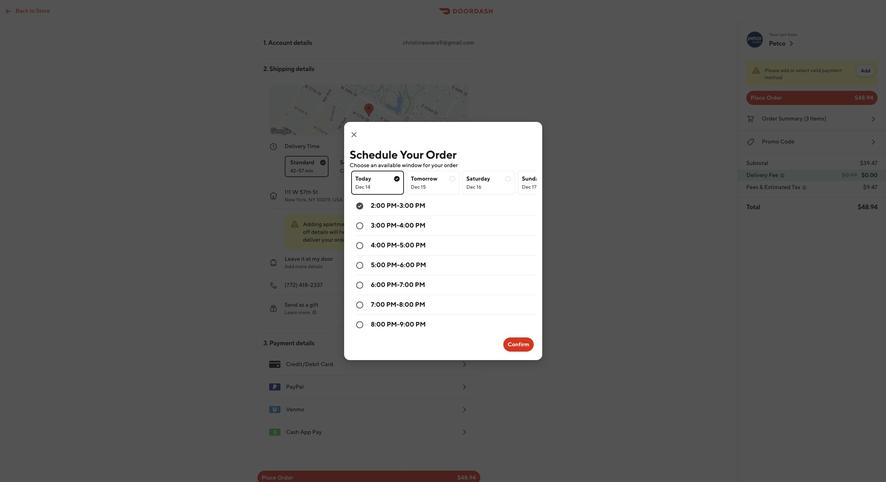 Task type: locate. For each thing, give the bounding box(es) containing it.
none radio schedule time selected
[[350, 196, 537, 216]]

more inside leave it at my door add more details
[[295, 264, 307, 270]]

place order
[[751, 95, 783, 101], [262, 475, 293, 482]]

pm-
[[387, 202, 400, 210], [387, 222, 400, 229], [387, 242, 400, 249], [387, 262, 400, 269], [387, 281, 400, 289], [386, 301, 399, 309], [387, 321, 400, 328]]

0 horizontal spatial for
[[366, 159, 374, 166]]

1 dec from the left
[[356, 184, 365, 190]]

0 vertical spatial 5:00
[[400, 242, 415, 249]]

promo code button
[[747, 137, 878, 148]]

pm- for 3:00
[[387, 202, 400, 210]]

pm- for 9:00
[[387, 321, 400, 328]]

1. account
[[264, 39, 292, 46]]

and
[[373, 221, 382, 228]]

1 horizontal spatial your
[[432, 162, 443, 169]]

details down my
[[308, 264, 323, 270]]

pm- down efficiently
[[387, 242, 400, 249]]

0 vertical spatial $48.94
[[855, 95, 874, 101]]

1 vertical spatial 5:00
[[371, 262, 386, 269]]

status
[[747, 61, 878, 87]]

schedule up "choose a time"
[[340, 159, 365, 166]]

card
[[321, 361, 334, 368]]

please
[[765, 68, 780, 73]]

your
[[432, 162, 443, 169], [322, 237, 333, 244]]

0 horizontal spatial your
[[322, 237, 333, 244]]

efficiently
[[374, 229, 400, 236]]

4 schedule time available image from the top
[[356, 301, 364, 310]]

sunday
[[522, 176, 542, 182]]

pm- down 7:00 pm-8:00 pm
[[387, 321, 400, 328]]

0 vertical spatial your
[[432, 162, 443, 169]]

3 add new payment method image from the top
[[460, 406, 469, 414]]

None radio
[[285, 156, 329, 177], [407, 171, 460, 195], [518, 171, 571, 195], [350, 196, 537, 216], [350, 216, 537, 236], [350, 256, 537, 276], [350, 276, 537, 296], [350, 296, 537, 315], [285, 156, 329, 177], [407, 171, 460, 195], [518, 171, 571, 195], [350, 216, 537, 236], [350, 276, 537, 296], [350, 296, 537, 315]]

0 horizontal spatial a
[[306, 302, 309, 309]]

1 vertical spatial 6:00
[[371, 281, 386, 289]]

your inside schedule your order choose an available window for your order
[[432, 162, 443, 169]]

schedule time available image for 6:00
[[356, 281, 364, 290]]

place
[[751, 95, 766, 101], [262, 475, 276, 482]]

my
[[312, 256, 320, 263]]

your left order
[[432, 162, 443, 169]]

a
[[359, 168, 361, 174], [306, 302, 309, 309]]

0 vertical spatial 8:00
[[399, 301, 414, 309]]

schedule time available image for 8:00
[[356, 321, 364, 330]]

for up tomorrow
[[423, 162, 431, 169]]

add
[[861, 68, 871, 74], [285, 264, 294, 270]]

schedule up the an
[[350, 148, 398, 161]]

order.
[[334, 237, 349, 244]]

1 vertical spatial 8:00
[[371, 321, 386, 328]]

dec 14
[[356, 184, 371, 190]]

2 dec from the left
[[411, 184, 420, 190]]

number
[[351, 221, 372, 228]]

choose a time
[[340, 168, 372, 174]]

1 vertical spatial 7:00
[[371, 301, 385, 309]]

dec left 17
[[522, 184, 531, 190]]

5:00 pm-6:00 pm
[[371, 262, 426, 269]]

add button
[[857, 65, 875, 76]]

details right 2. shipping
[[296, 65, 315, 73]]

1 vertical spatial your
[[400, 148, 424, 161]]

(772) 418-2337 button
[[264, 276, 469, 296]]

york,
[[296, 197, 308, 203]]

111 w 57th st new york,  ny 10019,  usa
[[285, 189, 343, 203]]

1 add new payment method image from the top
[[460, 361, 469, 369]]

option group
[[285, 150, 469, 177]]

5:00 up 5:00 pm-6:00 pm
[[400, 242, 415, 249]]

$9.47
[[864, 184, 878, 191]]

1 horizontal spatial 6:00
[[400, 262, 415, 269]]

2:00
[[371, 202, 385, 210]]

christinaovera9@gmail.com
[[403, 39, 474, 46]]

0 horizontal spatial place order
[[262, 475, 293, 482]]

0 vertical spatial 7:00
[[400, 281, 414, 289]]

0 vertical spatial add
[[861, 68, 871, 74]]

&
[[760, 184, 764, 191]]

pay
[[312, 429, 322, 436]]

for
[[366, 159, 374, 166], [423, 162, 431, 169]]

1 vertical spatial place
[[262, 475, 276, 482]]

cart
[[780, 32, 787, 37]]

close image
[[350, 131, 358, 139]]

pm inside schedule time available option
[[416, 262, 426, 269]]

6:00 inside schedule time available option
[[400, 262, 415, 269]]

3:00 pm-4:00 pm
[[371, 222, 426, 229]]

will
[[330, 229, 338, 236]]

4:00 pm-5:00 pm
[[371, 242, 426, 249]]

details right 1. account
[[294, 39, 312, 46]]

0 vertical spatial delivery
[[285, 143, 306, 150]]

a inside option group
[[359, 168, 361, 174]]

2 schedule time available image from the top
[[356, 242, 364, 250]]

6:00 up 7:00 pm-8:00 pm
[[371, 281, 386, 289]]

1 vertical spatial delivery
[[747, 172, 768, 179]]

order summary (3 items)
[[762, 115, 827, 122]]

1 horizontal spatial 3:00
[[400, 202, 414, 210]]

schedule inside option group
[[340, 159, 365, 166]]

0 vertical spatial your
[[770, 32, 779, 37]]

1 horizontal spatial delivery
[[747, 172, 768, 179]]

0 vertical spatial 6:00
[[400, 262, 415, 269]]

gift
[[310, 302, 319, 309]]

dec left '16'
[[467, 184, 476, 190]]

estimated
[[765, 184, 791, 191]]

5:00 right schedule time available icon
[[371, 262, 386, 269]]

1 vertical spatial add
[[285, 264, 294, 270]]

0 vertical spatial 3:00
[[400, 202, 414, 210]]

0 horizontal spatial 7:00
[[371, 301, 385, 309]]

4 add new payment method image from the top
[[460, 429, 469, 437]]

st
[[313, 189, 318, 196]]

adding apartment number and drop off details will help dashers efficiently deliver your order.
[[303, 221, 400, 244]]

0 horizontal spatial add
[[285, 264, 294, 270]]

schedule for your
[[350, 148, 398, 161]]

choose inside schedule your order choose an available window for your order
[[350, 162, 370, 169]]

8:00 pm-9:00 pm
[[371, 321, 426, 328]]

address
[[423, 222, 441, 228]]

schedule time available image for 4:00
[[356, 242, 364, 250]]

pm- right and
[[387, 222, 400, 229]]

0 horizontal spatial delivery
[[285, 143, 306, 150]]

4 dec from the left
[[522, 184, 531, 190]]

add
[[781, 68, 790, 73]]

delivery up standard
[[285, 143, 306, 150]]

0 horizontal spatial 6:00
[[371, 281, 386, 289]]

0 vertical spatial place
[[751, 95, 766, 101]]

None radio
[[334, 156, 401, 177], [351, 171, 404, 195], [462, 171, 515, 195], [350, 236, 537, 256], [350, 315, 537, 335], [334, 156, 401, 177], [351, 171, 404, 195], [462, 171, 515, 195], [350, 236, 537, 256], [350, 315, 537, 335]]

$0.99
[[842, 172, 858, 179]]

menu containing credit/debit card
[[264, 354, 474, 444]]

1 horizontal spatial 7:00
[[400, 281, 414, 289]]

pm- right 2:00
[[387, 202, 400, 210]]

pm- for 7:00
[[387, 281, 400, 289]]

back to store
[[16, 7, 50, 14]]

0 horizontal spatial 5:00
[[371, 262, 386, 269]]

pm- down 6:00 pm-7:00 pm
[[386, 301, 399, 309]]

0 vertical spatial place order
[[751, 95, 783, 101]]

17
[[532, 184, 537, 190]]

1 horizontal spatial place order
[[751, 95, 783, 101]]

1 horizontal spatial add
[[861, 68, 871, 74]]

pm- up 6:00 pm-7:00 pm
[[387, 262, 400, 269]]

1 vertical spatial place order
[[262, 475, 293, 482]]

details up credit/debit
[[296, 340, 315, 347]]

dec left 15
[[411, 184, 420, 190]]

schedule time available image
[[356, 262, 364, 270]]

8:00
[[399, 301, 414, 309], [371, 321, 386, 328]]

dec left 14 at top
[[356, 184, 365, 190]]

choose inside option group
[[340, 168, 358, 174]]

3 dec from the left
[[467, 184, 476, 190]]

off
[[303, 229, 310, 236]]

your up the window
[[400, 148, 424, 161]]

menu
[[264, 354, 474, 444]]

petco
[[770, 40, 786, 47]]

your cart from
[[770, 32, 798, 37]]

petco link
[[770, 39, 796, 48]]

details inside adding apartment number and drop off details will help dashers efficiently deliver your order.
[[311, 229, 329, 236]]

your inside adding apartment number and drop off details will help dashers efficiently deliver your order.
[[322, 237, 333, 244]]

schedule
[[350, 148, 398, 161], [340, 159, 365, 166]]

option group containing standard
[[285, 150, 469, 177]]

at
[[306, 256, 311, 263]]

1 vertical spatial a
[[306, 302, 309, 309]]

1 horizontal spatial 5:00
[[400, 242, 415, 249]]

none radio containing 2:00 pm-3:00 pm
[[350, 196, 537, 216]]

to
[[30, 7, 35, 14]]

0 horizontal spatial your
[[400, 148, 424, 161]]

1 schedule time available image from the top
[[356, 222, 364, 230]]

pm- for 4:00
[[387, 222, 400, 229]]

5:00 inside schedule time available option
[[371, 262, 386, 269]]

time
[[362, 168, 372, 174]]

add down leave
[[285, 264, 294, 270]]

it
[[301, 256, 305, 263]]

more down as
[[299, 310, 310, 316]]

7:00 down (772) 418-2337 button
[[371, 301, 385, 309]]

add right payment
[[861, 68, 871, 74]]

1 horizontal spatial 4:00
[[400, 222, 414, 229]]

an
[[371, 162, 377, 169]]

1 vertical spatial 3:00
[[371, 222, 385, 229]]

order inside schedule your order choose an available window for your order
[[426, 148, 457, 161]]

5:00
[[400, 242, 415, 249], [371, 262, 386, 269]]

total
[[747, 204, 761, 211]]

1 vertical spatial your
[[322, 237, 333, 244]]

none radio containing 5:00 pm-6:00 pm
[[350, 256, 537, 276]]

3:00 inside option
[[400, 202, 414, 210]]

8:00 down 7:00 pm-8:00 pm
[[371, 321, 386, 328]]

3 schedule time available image from the top
[[356, 281, 364, 290]]

pm inside schedule time selected option
[[415, 202, 426, 210]]

none radio schedule time available
[[350, 256, 537, 276]]

$48.94
[[855, 95, 874, 101], [858, 204, 878, 211], [458, 475, 476, 482]]

2337
[[310, 282, 323, 289]]

0 horizontal spatial 4:00
[[371, 242, 386, 249]]

your left cart
[[770, 32, 779, 37]]

0 vertical spatial more
[[295, 264, 307, 270]]

6:00 down 4:00 pm-5:00 pm
[[400, 262, 415, 269]]

a left time
[[359, 168, 361, 174]]

apartment
[[323, 221, 350, 228]]

1 vertical spatial more
[[299, 310, 310, 316]]

dec 16
[[467, 184, 482, 190]]

schedule time available image for 3:00
[[356, 222, 364, 230]]

1 horizontal spatial 8:00
[[399, 301, 414, 309]]

0 horizontal spatial 3:00
[[371, 222, 385, 229]]

details down adding
[[311, 229, 329, 236]]

delivery for delivery time
[[285, 143, 306, 150]]

57th
[[300, 189, 312, 196]]

app
[[300, 429, 311, 436]]

1 horizontal spatial a
[[359, 168, 361, 174]]

details for 2. shipping details
[[296, 65, 315, 73]]

7:00 down 5:00 pm-6:00 pm
[[400, 281, 414, 289]]

pm- for 6:00
[[387, 262, 400, 269]]

pm- up 7:00 pm-8:00 pm
[[387, 281, 400, 289]]

schedule inside schedule your order choose an available window for your order
[[350, 148, 398, 161]]

5 schedule time available image from the top
[[356, 321, 364, 330]]

for inside option group
[[366, 159, 374, 166]]

6:00
[[400, 262, 415, 269], [371, 281, 386, 289]]

from
[[788, 32, 798, 37]]

0 vertical spatial 4:00
[[400, 222, 414, 229]]

0 vertical spatial a
[[359, 168, 361, 174]]

add inside leave it at my door add more details
[[285, 264, 294, 270]]

add new payment method image
[[460, 361, 469, 369], [460, 383, 469, 392], [460, 406, 469, 414], [460, 429, 469, 437]]

later
[[375, 159, 387, 166]]

8:00 up 9:00
[[399, 301, 414, 309]]

schedule time available image
[[356, 222, 364, 230], [356, 242, 364, 250], [356, 281, 364, 290], [356, 301, 364, 310], [356, 321, 364, 330]]

1 vertical spatial $48.94
[[858, 204, 878, 211]]

4:00 down efficiently
[[371, 242, 386, 249]]

2 add new payment method image from the top
[[460, 383, 469, 392]]

your down the will on the left
[[322, 237, 333, 244]]

tomorrow
[[411, 176, 438, 182]]

more down it on the left bottom of page
[[295, 264, 307, 270]]

delivery time
[[285, 143, 320, 150]]

more inside learn more button
[[299, 310, 310, 316]]

order summary (3 items) button
[[747, 114, 878, 125]]

door
[[321, 256, 333, 263]]

$0.00
[[862, 172, 878, 179]]

4:00 right drop
[[400, 222, 414, 229]]

a right as
[[306, 302, 309, 309]]

for up time
[[366, 159, 374, 166]]

1 horizontal spatial for
[[423, 162, 431, 169]]

1 vertical spatial 4:00
[[371, 242, 386, 249]]

delivery down subtotal on the right top of page
[[747, 172, 768, 179]]

dec inside 'sunday dec 17'
[[522, 184, 531, 190]]



Task type: describe. For each thing, give the bounding box(es) containing it.
cash app pay
[[286, 429, 322, 436]]

leave
[[285, 256, 300, 263]]

min
[[305, 168, 314, 174]]

add new payment method image for venmo
[[460, 406, 469, 414]]

42–57 min
[[290, 168, 314, 174]]

dec for tomorrow
[[411, 184, 420, 190]]

1 horizontal spatial place
[[751, 95, 766, 101]]

details for 1. account details
[[294, 39, 312, 46]]

2 vertical spatial $48.94
[[458, 475, 476, 482]]

pm for 4:00 pm-5:00 pm
[[416, 242, 426, 249]]

pm for 3:00 pm-4:00 pm
[[416, 222, 426, 229]]

add new payment method image for cash app pay
[[460, 429, 469, 437]]

dec 15
[[411, 184, 426, 190]]

leave it at my door add more details
[[285, 256, 333, 270]]

add new payment method image for credit/debit card
[[460, 361, 469, 369]]

drop
[[383, 221, 396, 228]]

method
[[765, 75, 783, 80]]

summary
[[779, 115, 803, 122]]

window
[[402, 162, 422, 169]]

or
[[791, 68, 795, 73]]

status containing please add or select valid payment method
[[747, 61, 878, 87]]

details inside leave it at my door add more details
[[308, 264, 323, 270]]

back to store link
[[0, 4, 54, 18]]

schedule time available image for 7:00
[[356, 301, 364, 310]]

111
[[285, 189, 291, 196]]

15
[[421, 184, 426, 190]]

10019,
[[317, 197, 332, 203]]

schedule for later
[[340, 159, 387, 166]]

2:00 pm-3:00 pm
[[371, 202, 426, 210]]

pm for 7:00 pm-8:00 pm
[[415, 301, 426, 309]]

dashers
[[352, 229, 373, 236]]

paypal
[[286, 384, 304, 391]]

dec for saturday
[[467, 184, 476, 190]]

0 horizontal spatial 8:00
[[371, 321, 386, 328]]

dec for today
[[356, 184, 365, 190]]

2. shipping
[[264, 65, 295, 73]]

pm for 8:00 pm-9:00 pm
[[416, 321, 426, 328]]

3. payment details
[[264, 340, 315, 347]]

0 horizontal spatial place
[[262, 475, 276, 482]]

edit
[[412, 222, 422, 228]]

for inside schedule your order choose an available window for your order
[[423, 162, 431, 169]]

schedule your order choose an available window for your order
[[350, 148, 458, 169]]

show menu image
[[269, 359, 281, 371]]

edit address button
[[408, 219, 445, 230]]

learn more
[[285, 310, 310, 316]]

today
[[356, 176, 371, 182]]

fees & estimated
[[747, 184, 791, 191]]

valid
[[811, 68, 822, 73]]

adding
[[303, 221, 322, 228]]

select
[[796, 68, 810, 73]]

1. account details
[[264, 39, 312, 46]]

subtotal
[[747, 160, 769, 167]]

fee
[[769, 172, 779, 179]]

add new payment method image for paypal
[[460, 383, 469, 392]]

(772)
[[285, 282, 298, 289]]

pm- for 8:00
[[386, 301, 399, 309]]

learn
[[285, 310, 298, 316]]

details for 3. payment details
[[296, 340, 315, 347]]

6:00 pm-7:00 pm
[[371, 281, 425, 289]]

16
[[477, 184, 482, 190]]

(772) 418-2337
[[285, 282, 323, 289]]

new
[[285, 197, 295, 203]]

saturday
[[467, 176, 490, 182]]

42–57
[[290, 168, 304, 174]]

schedule time selected image
[[356, 202, 364, 211]]

pm for 6:00 pm-7:00 pm
[[415, 281, 425, 289]]

delivery for delivery
[[747, 172, 768, 179]]

available
[[378, 162, 401, 169]]

order inside button
[[762, 115, 778, 122]]

1 horizontal spatial your
[[770, 32, 779, 37]]

help
[[339, 229, 351, 236]]

schedule for for
[[340, 159, 365, 166]]

venmo
[[286, 407, 305, 413]]

fees
[[747, 184, 759, 191]]

promo code
[[762, 138, 795, 145]]

pm- for 5:00
[[387, 242, 400, 249]]

standard
[[290, 159, 315, 166]]

promo
[[762, 138, 780, 145]]

your inside schedule your order choose an available window for your order
[[400, 148, 424, 161]]

payment
[[823, 68, 842, 73]]

send
[[285, 302, 298, 309]]

9:00
[[400, 321, 415, 328]]

confirm
[[508, 342, 530, 348]]

adding apartment number and drop off details will help dashers efficiently deliver your order. status
[[285, 215, 448, 250]]

$39.47
[[861, 160, 878, 167]]

learn more button
[[285, 309, 317, 316]]

add inside button
[[861, 68, 871, 74]]

cash
[[286, 429, 299, 436]]

w
[[292, 189, 299, 196]]

ny
[[309, 197, 316, 203]]

7:00 pm-8:00 pm
[[371, 301, 426, 309]]

credit/debit
[[286, 361, 320, 368]]

confirm button
[[504, 338, 534, 352]]

pm for 2:00 pm-3:00 pm
[[415, 202, 426, 210]]

sunday dec 17
[[522, 176, 542, 190]]

store
[[36, 7, 50, 14]]

3. payment
[[264, 340, 295, 347]]

tax
[[792, 184, 801, 191]]

code
[[781, 138, 795, 145]]

deliver
[[303, 237, 321, 244]]

pm for 5:00 pm-6:00 pm
[[416, 262, 426, 269]]

(3
[[804, 115, 810, 122]]



Task type: vqa. For each thing, say whether or not it's contained in the screenshot.
Buy in the $1.85 buy 2, save $0.40 hass avocado
no



